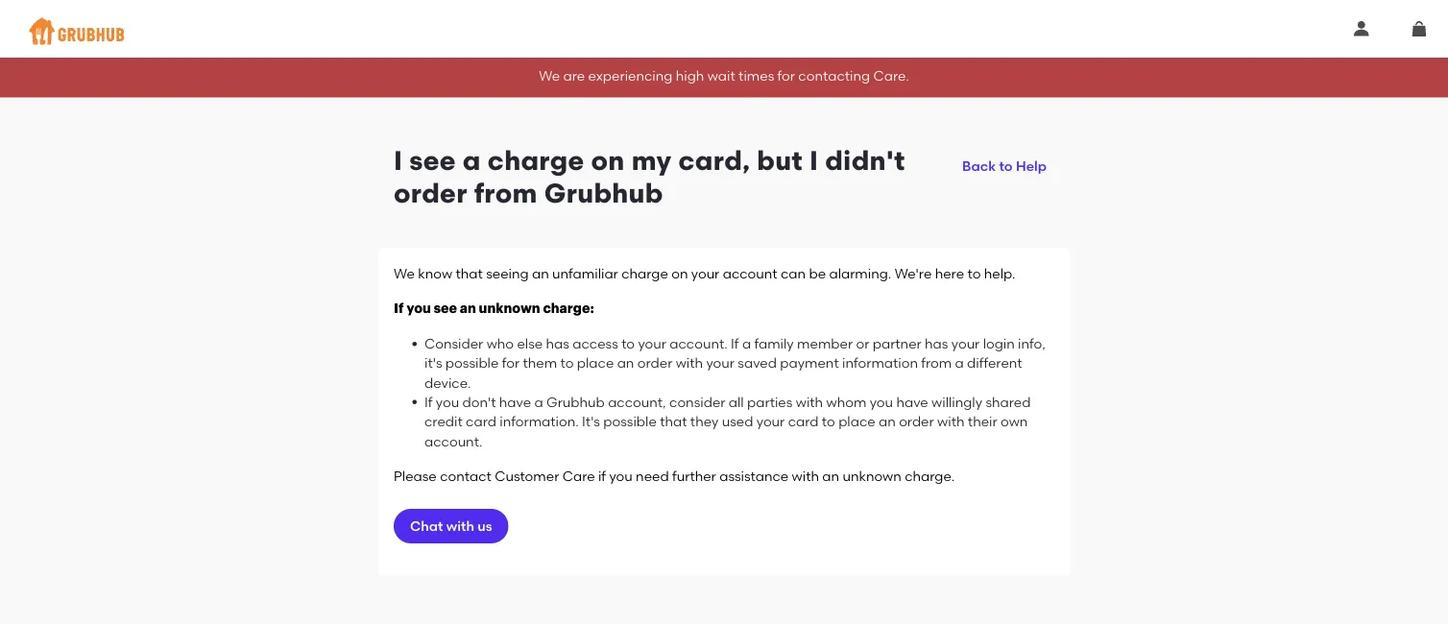 Task type: vqa. For each thing, say whether or not it's contained in the screenshot.
the relinking
no



Task type: describe. For each thing, give the bounding box(es) containing it.
login
[[983, 335, 1015, 352]]

unfamiliar
[[552, 265, 618, 282]]

alarming.
[[829, 265, 891, 282]]

i see a charge on my card, but i didn't order from grubhub
[[394, 144, 905, 209]]

us
[[478, 518, 492, 534]]

1 vertical spatial place
[[838, 413, 875, 430]]

don't
[[462, 394, 496, 410]]

1 horizontal spatial charge
[[621, 265, 668, 282]]

with inside button
[[446, 518, 474, 534]]

need
[[636, 468, 669, 484]]

1 vertical spatial see
[[434, 302, 457, 315]]

see inside i see a charge on my card, but i didn't order from grubhub
[[409, 144, 456, 176]]

payment
[[780, 355, 839, 371]]

consider
[[669, 394, 725, 410]]

that inside the "consider who else has access to your account. if a family member or partner has your login info, it's possible for them to place an order with your saved payment information from a different device. if you don't have a grubhub account, consider all parties with whom you have willingly shared credit card information. it's possible that they used your card to place an order with their own account."
[[660, 413, 687, 430]]

card,
[[678, 144, 750, 176]]

we're
[[895, 265, 932, 282]]

they
[[690, 413, 719, 430]]

on inside i see a charge on my card, but i didn't order from grubhub
[[591, 144, 625, 176]]

know
[[418, 265, 452, 282]]

care
[[562, 468, 595, 484]]

with up consider
[[676, 355, 703, 371]]

back to help
[[962, 158, 1047, 174]]

contacting
[[798, 68, 870, 84]]

to left help
[[999, 158, 1013, 174]]

info,
[[1018, 335, 1046, 352]]

all
[[729, 394, 744, 410]]

1 vertical spatial unknown
[[843, 468, 902, 484]]

an down whom
[[822, 468, 839, 484]]

2 has from the left
[[925, 335, 948, 352]]

with left whom
[[796, 394, 823, 410]]

1 horizontal spatial possible
[[603, 413, 657, 430]]

an up consider
[[460, 302, 476, 315]]

information
[[842, 355, 918, 371]]

if
[[598, 468, 606, 484]]

consider
[[424, 335, 483, 352]]

an down access
[[617, 355, 634, 371]]

back
[[962, 158, 996, 174]]

2 small image from the left
[[1412, 21, 1427, 36]]

customer
[[495, 468, 559, 484]]

else
[[517, 335, 543, 352]]

2 card from the left
[[788, 413, 819, 430]]

order inside i see a charge on my card, but i didn't order from grubhub
[[394, 177, 467, 209]]

0 vertical spatial that
[[456, 265, 483, 282]]

with down willingly
[[937, 413, 965, 430]]

chat
[[410, 518, 443, 534]]

own
[[1001, 413, 1028, 430]]

help
[[1016, 158, 1047, 174]]

1 have from the left
[[499, 394, 531, 410]]

to right access
[[621, 335, 635, 352]]

to down whom
[[822, 413, 835, 430]]

0 horizontal spatial place
[[577, 355, 614, 371]]

their
[[968, 413, 997, 430]]

be
[[809, 265, 826, 282]]

please
[[394, 468, 437, 484]]

we are experiencing high wait times for contacting care.
[[539, 68, 909, 84]]

2 horizontal spatial if
[[731, 335, 739, 352]]

them
[[523, 355, 557, 371]]

chat with us
[[410, 518, 492, 534]]

different
[[967, 355, 1022, 371]]

can
[[781, 265, 806, 282]]

your left login
[[951, 335, 980, 352]]

grubhub logo image
[[29, 12, 125, 50]]



Task type: locate. For each thing, give the bounding box(es) containing it.
place down access
[[577, 355, 614, 371]]

or
[[856, 335, 869, 352]]

0 horizontal spatial charge
[[488, 144, 584, 176]]

2 vertical spatial order
[[899, 413, 934, 430]]

consider who else has access to your account. if a family member or partner has your login info, it's possible for them to place an order with your saved payment information from a different device. if you don't have a grubhub account, consider all parties with whom you have willingly shared credit card information. it's possible that they used your card to place an order with their own account.
[[424, 335, 1046, 449]]

unknown down seeing
[[479, 302, 540, 315]]

if
[[394, 302, 404, 315], [731, 335, 739, 352], [424, 394, 433, 410]]

we left know
[[394, 265, 415, 282]]

for inside the "consider who else has access to your account. if a family member or partner has your login info, it's possible for them to place an order with your saved payment information from a different device. if you don't have a grubhub account, consider all parties with whom you have willingly shared credit card information. it's possible that they used your card to place an order with their own account."
[[502, 355, 520, 371]]

card
[[466, 413, 496, 430], [788, 413, 819, 430]]

it's
[[424, 355, 442, 371]]

0 horizontal spatial if
[[394, 302, 404, 315]]

experiencing
[[588, 68, 673, 84]]

information.
[[500, 413, 579, 430]]

1 horizontal spatial for
[[777, 68, 795, 84]]

on left account
[[671, 265, 688, 282]]

account,
[[608, 394, 666, 410]]

0 vertical spatial on
[[591, 144, 625, 176]]

1 vertical spatial we
[[394, 265, 415, 282]]

1 i from the left
[[394, 144, 403, 176]]

with
[[676, 355, 703, 371], [796, 394, 823, 410], [937, 413, 965, 430], [792, 468, 819, 484], [446, 518, 474, 534]]

account. down credit on the left of page
[[424, 433, 482, 449]]

1 has from the left
[[546, 335, 569, 352]]

1 horizontal spatial card
[[788, 413, 819, 430]]

are
[[563, 68, 585, 84]]

who
[[487, 335, 514, 352]]

0 horizontal spatial possible
[[445, 355, 499, 371]]

2 have from the left
[[896, 394, 928, 410]]

have up information.
[[499, 394, 531, 410]]

that right know
[[456, 265, 483, 282]]

that down consider
[[660, 413, 687, 430]]

but
[[757, 144, 803, 176]]

your left account
[[691, 265, 720, 282]]

card down parties
[[788, 413, 819, 430]]

0 vertical spatial for
[[777, 68, 795, 84]]

an
[[532, 265, 549, 282], [460, 302, 476, 315], [617, 355, 634, 371], [879, 413, 896, 430], [822, 468, 839, 484]]

i
[[394, 144, 403, 176], [809, 144, 818, 176]]

0 vertical spatial unknown
[[479, 302, 540, 315]]

grubhub inside i see a charge on my card, but i didn't order from grubhub
[[544, 177, 663, 209]]

grubhub inside the "consider who else has access to your account. if a family member or partner has your login info, it's possible for them to place an order with your saved payment information from a different device. if you don't have a grubhub account, consider all parties with whom you have willingly shared credit card information. it's possible that they used your card to place an order with their own account."
[[546, 394, 605, 410]]

order up know
[[394, 177, 467, 209]]

grubhub
[[544, 177, 663, 209], [546, 394, 605, 410]]

whom
[[826, 394, 867, 410]]

we know that seeing an unfamiliar charge on your account can be alarming. we're here to help.
[[394, 265, 1016, 282]]

1 card from the left
[[466, 413, 496, 430]]

with right 'assistance'
[[792, 468, 819, 484]]

grubhub down 'my' at the left top
[[544, 177, 663, 209]]

0 vertical spatial from
[[474, 177, 537, 209]]

has right partner at the right bottom of the page
[[925, 335, 948, 352]]

1 vertical spatial grubhub
[[546, 394, 605, 410]]

for right the times
[[777, 68, 795, 84]]

order up account,
[[637, 355, 673, 371]]

2 vertical spatial if
[[424, 394, 433, 410]]

you down device.
[[436, 394, 459, 410]]

possible down account,
[[603, 413, 657, 430]]

times
[[739, 68, 774, 84]]

an down information
[[879, 413, 896, 430]]

0 horizontal spatial on
[[591, 144, 625, 176]]

1 horizontal spatial if
[[424, 394, 433, 410]]

0 vertical spatial see
[[409, 144, 456, 176]]

1 vertical spatial from
[[921, 355, 952, 371]]

unknown
[[479, 302, 540, 315], [843, 468, 902, 484]]

1 horizontal spatial account.
[[670, 335, 728, 352]]

0 vertical spatial grubhub
[[544, 177, 663, 209]]

0 vertical spatial we
[[539, 68, 560, 84]]

your right access
[[638, 335, 666, 352]]

device.
[[424, 374, 471, 391]]

please contact customer care if you need further assistance with an unknown charge.
[[394, 468, 955, 484]]

1 horizontal spatial small image
[[1412, 21, 1427, 36]]

card down don't
[[466, 413, 496, 430]]

you
[[407, 302, 431, 315], [436, 394, 459, 410], [870, 394, 893, 410], [609, 468, 633, 484]]

0 vertical spatial charge
[[488, 144, 584, 176]]

back to help link
[[955, 143, 1054, 178]]

unknown left charge.
[[843, 468, 902, 484]]

grubhub up it's
[[546, 394, 605, 410]]

charge:
[[543, 302, 594, 315]]

it's
[[582, 413, 600, 430]]

to
[[999, 158, 1013, 174], [967, 265, 981, 282], [621, 335, 635, 352], [560, 355, 574, 371], [822, 413, 835, 430]]

1 horizontal spatial has
[[925, 335, 948, 352]]

we
[[539, 68, 560, 84], [394, 265, 415, 282]]

from inside the "consider who else has access to your account. if a family member or partner has your login info, it's possible for them to place an order with your saved payment information from a different device. if you don't have a grubhub account, consider all parties with whom you have willingly shared credit card information. it's possible that they used your card to place an order with their own account."
[[921, 355, 952, 371]]

with left us
[[446, 518, 474, 534]]

1 vertical spatial on
[[671, 265, 688, 282]]

from up seeing
[[474, 177, 537, 209]]

parties
[[747, 394, 793, 410]]

1 horizontal spatial have
[[896, 394, 928, 410]]

0 horizontal spatial small image
[[1354, 21, 1369, 36]]

0 horizontal spatial card
[[466, 413, 496, 430]]

we left are
[[539, 68, 560, 84]]

shared
[[986, 394, 1031, 410]]

care.
[[873, 68, 909, 84]]

willingly
[[932, 394, 982, 410]]

for down who
[[502, 355, 520, 371]]

have left willingly
[[896, 394, 928, 410]]

0 horizontal spatial have
[[499, 394, 531, 410]]

you down know
[[407, 302, 431, 315]]

your left 'saved'
[[706, 355, 735, 371]]

from inside i see a charge on my card, but i didn't order from grubhub
[[474, 177, 537, 209]]

order
[[394, 177, 467, 209], [637, 355, 673, 371], [899, 413, 934, 430]]

help.
[[984, 265, 1016, 282]]

your down parties
[[757, 413, 785, 430]]

has up the them
[[546, 335, 569, 352]]

my
[[632, 144, 672, 176]]

an right seeing
[[532, 265, 549, 282]]

credit
[[424, 413, 463, 430]]

2 horizontal spatial order
[[899, 413, 934, 430]]

1 vertical spatial possible
[[603, 413, 657, 430]]

access
[[573, 335, 618, 352]]

we for we are experiencing high wait times for contacting care.
[[539, 68, 560, 84]]

saved
[[738, 355, 777, 371]]

1 horizontal spatial that
[[660, 413, 687, 430]]

1 vertical spatial order
[[637, 355, 673, 371]]

place down whom
[[838, 413, 875, 430]]

high
[[676, 68, 704, 84]]

1 horizontal spatial order
[[637, 355, 673, 371]]

a inside i see a charge on my card, but i didn't order from grubhub
[[463, 144, 481, 176]]

you right whom
[[870, 394, 893, 410]]

to right the them
[[560, 355, 574, 371]]

1 horizontal spatial i
[[809, 144, 818, 176]]

for
[[777, 68, 795, 84], [502, 355, 520, 371]]

1 horizontal spatial place
[[838, 413, 875, 430]]

if you see an unknown charge:
[[394, 302, 594, 315]]

on
[[591, 144, 625, 176], [671, 265, 688, 282]]

small image
[[1354, 21, 1369, 36], [1412, 21, 1427, 36]]

charge inside i see a charge on my card, but i didn't order from grubhub
[[488, 144, 584, 176]]

contact
[[440, 468, 492, 484]]

charge.
[[905, 468, 955, 484]]

1 horizontal spatial on
[[671, 265, 688, 282]]

1 vertical spatial if
[[731, 335, 739, 352]]

0 vertical spatial place
[[577, 355, 614, 371]]

on left 'my' at the left top
[[591, 144, 625, 176]]

chat with us button
[[394, 509, 509, 543]]

see
[[409, 144, 456, 176], [434, 302, 457, 315]]

0 horizontal spatial unknown
[[479, 302, 540, 315]]

member
[[797, 335, 853, 352]]

0 horizontal spatial has
[[546, 335, 569, 352]]

seeing
[[486, 265, 529, 282]]

didn't
[[825, 144, 905, 176]]

account.
[[670, 335, 728, 352], [424, 433, 482, 449]]

0 horizontal spatial for
[[502, 355, 520, 371]]

1 vertical spatial that
[[660, 413, 687, 430]]

0 horizontal spatial account.
[[424, 433, 482, 449]]

further
[[672, 468, 716, 484]]

0 horizontal spatial i
[[394, 144, 403, 176]]

1 vertical spatial account.
[[424, 433, 482, 449]]

your
[[691, 265, 720, 282], [638, 335, 666, 352], [951, 335, 980, 352], [706, 355, 735, 371], [757, 413, 785, 430]]

family
[[754, 335, 794, 352]]

to right 'here'
[[967, 265, 981, 282]]

0 horizontal spatial we
[[394, 265, 415, 282]]

here
[[935, 265, 964, 282]]

assistance
[[719, 468, 789, 484]]

1 small image from the left
[[1354, 21, 1369, 36]]

1 vertical spatial charge
[[621, 265, 668, 282]]

0 horizontal spatial that
[[456, 265, 483, 282]]

possible
[[445, 355, 499, 371], [603, 413, 657, 430]]

used
[[722, 413, 753, 430]]

charge
[[488, 144, 584, 176], [621, 265, 668, 282]]

from
[[474, 177, 537, 209], [921, 355, 952, 371]]

place
[[577, 355, 614, 371], [838, 413, 875, 430]]

0 horizontal spatial order
[[394, 177, 467, 209]]

from down partner at the right bottom of the page
[[921, 355, 952, 371]]

account
[[723, 265, 777, 282]]

2 i from the left
[[809, 144, 818, 176]]

0 horizontal spatial from
[[474, 177, 537, 209]]

1 horizontal spatial unknown
[[843, 468, 902, 484]]

order down willingly
[[899, 413, 934, 430]]

partner
[[873, 335, 922, 352]]

0 vertical spatial possible
[[445, 355, 499, 371]]

0 vertical spatial account.
[[670, 335, 728, 352]]

we for we know that seeing an unfamiliar charge on your account can be alarming. we're here to help.
[[394, 265, 415, 282]]

charge right unfamiliar
[[621, 265, 668, 282]]

have
[[499, 394, 531, 410], [896, 394, 928, 410]]

0 vertical spatial order
[[394, 177, 467, 209]]

you right if
[[609, 468, 633, 484]]

that
[[456, 265, 483, 282], [660, 413, 687, 430]]

charge down are
[[488, 144, 584, 176]]

1 vertical spatial for
[[502, 355, 520, 371]]

possible down consider
[[445, 355, 499, 371]]

0 vertical spatial if
[[394, 302, 404, 315]]

a
[[463, 144, 481, 176], [742, 335, 751, 352], [955, 355, 964, 371], [534, 394, 543, 410]]

1 horizontal spatial from
[[921, 355, 952, 371]]

has
[[546, 335, 569, 352], [925, 335, 948, 352]]

account. up consider
[[670, 335, 728, 352]]

wait
[[707, 68, 735, 84]]

1 horizontal spatial we
[[539, 68, 560, 84]]



